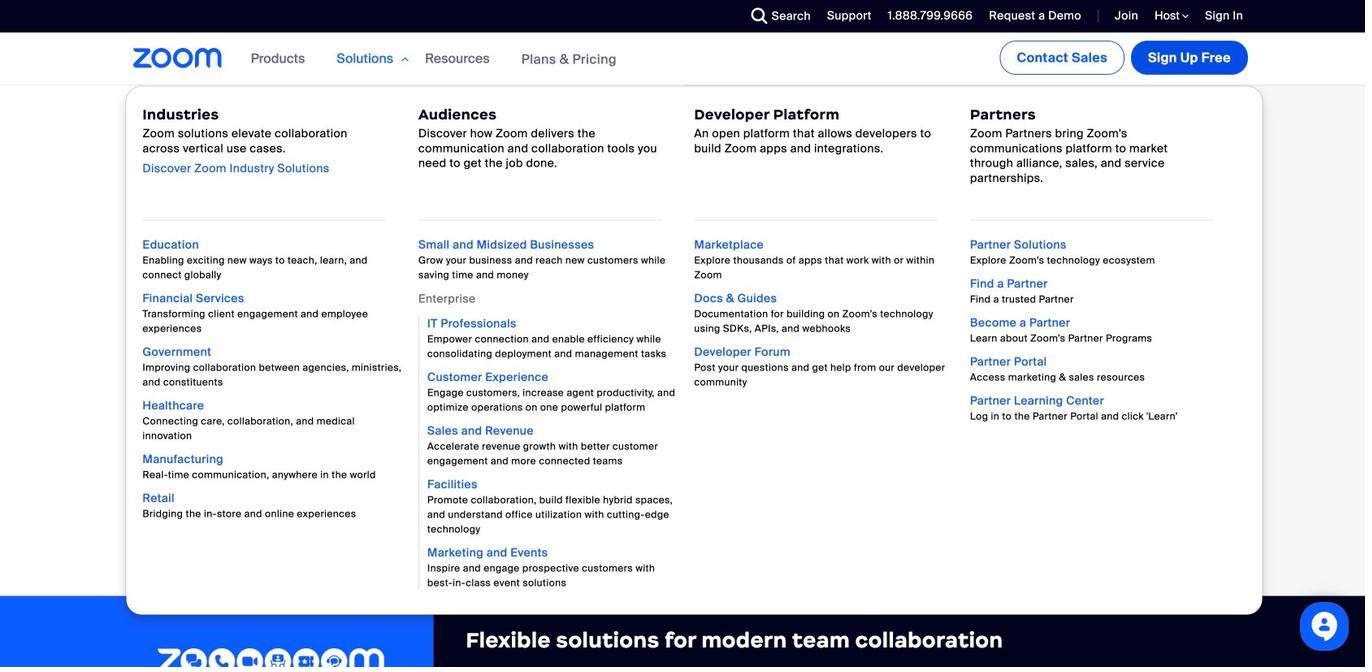 Task type: describe. For each thing, give the bounding box(es) containing it.
zoom logo image
[[133, 48, 222, 68]]

product information navigation
[[126, 33, 1264, 616]]



Task type: locate. For each thing, give the bounding box(es) containing it.
banner
[[114, 33, 1264, 616]]

main content
[[0, 33, 1366, 667]]

zoom unified communication platform image
[[157, 649, 385, 667]]

meetings navigation
[[997, 33, 1252, 78]]

zoom interface icon image
[[695, 181, 1016, 332]]



Task type: vqa. For each thing, say whether or not it's contained in the screenshot.
2nd window new image from the right
no



